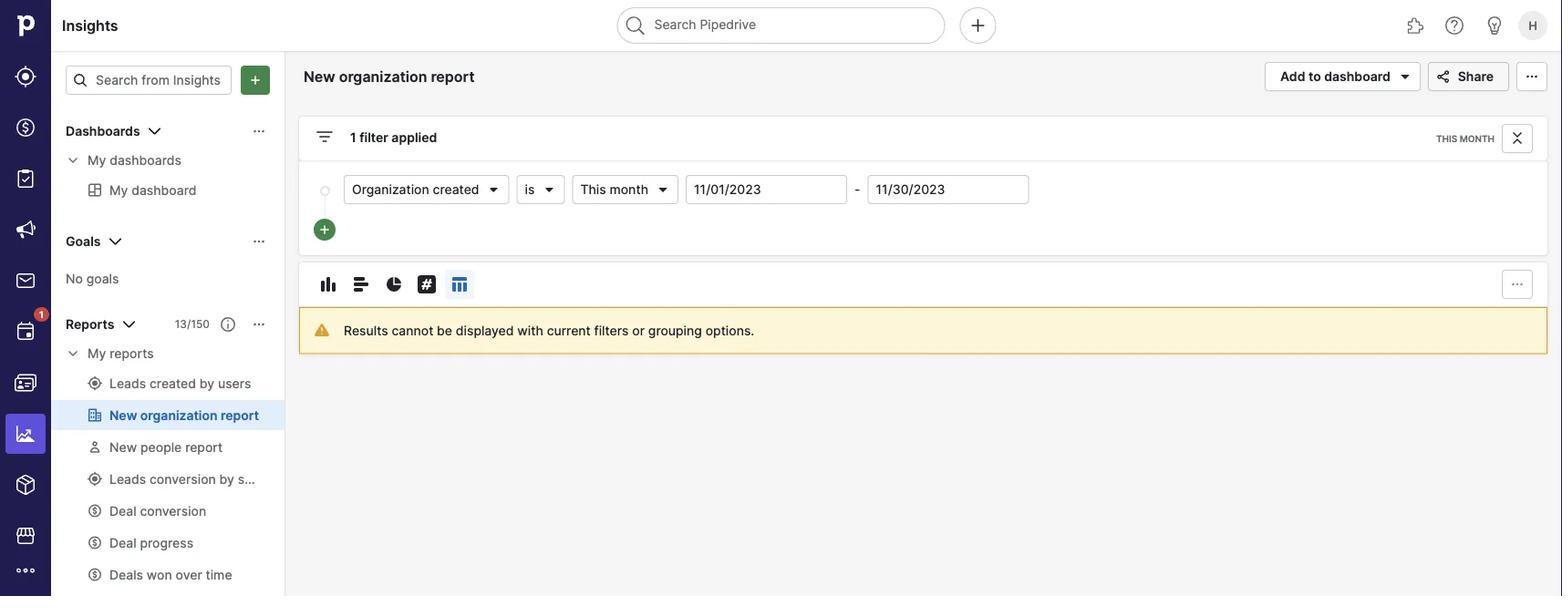 Task type: vqa. For each thing, say whether or not it's contained in the screenshot.
'Preferences' associated with Personal
no



Task type: describe. For each thing, give the bounding box(es) containing it.
insights
[[62, 16, 118, 34]]

Search from Insights text field
[[66, 66, 232, 95]]

to
[[1309, 69, 1322, 84]]

my reports
[[88, 346, 154, 362]]

goals button
[[51, 227, 285, 256]]

1 vertical spatial dashboards
[[110, 153, 181, 168]]

color primary inverted image
[[317, 223, 332, 237]]

products image
[[15, 474, 36, 496]]

1 vertical spatial goals
[[86, 271, 119, 286]]

0 vertical spatial this month
[[1437, 133, 1495, 144]]

1 menu
[[0, 0, 51, 597]]

dashboards button
[[51, 117, 285, 146]]

h
[[1529, 18, 1538, 32]]

add to dashboard
[[1281, 69, 1391, 84]]

quick add image
[[967, 15, 989, 36]]

color secondary image
[[66, 153, 80, 168]]

color primary image inside goals button
[[104, 231, 126, 253]]

1 link
[[5, 307, 49, 352]]

Search Pipedrive field
[[617, 7, 946, 44]]

my for my reports
[[88, 346, 106, 362]]

grouping
[[648, 323, 702, 338]]

projects image
[[15, 168, 36, 190]]

1 mm/dd/yyyy text field from the left
[[686, 175, 848, 204]]

share button
[[1428, 62, 1510, 91]]

color primary inverted image
[[244, 73, 266, 88]]

quick help image
[[1444, 15, 1466, 36]]

this month button
[[572, 175, 679, 204]]

1 for 1
[[39, 309, 44, 320]]

options.
[[706, 323, 755, 338]]

color primary image inside add to dashboard button
[[1395, 66, 1417, 88]]

1 for 1 filter applied
[[350, 130, 356, 146]]

1 filter applied
[[350, 130, 437, 146]]

sales assistant image
[[1484, 15, 1506, 36]]

more image
[[15, 560, 36, 582]]

results cannot be displayed with current filters or grouping options.
[[344, 323, 755, 338]]

add to dashboard button
[[1265, 62, 1421, 91]]

created
[[433, 182, 480, 198]]

add
[[1281, 69, 1306, 84]]

is field
[[517, 175, 565, 204]]

color primary image inside the share button
[[1433, 69, 1455, 84]]

organization created button
[[344, 175, 510, 204]]

current
[[547, 323, 591, 338]]

leads image
[[15, 66, 36, 88]]

dashboards inside button
[[66, 124, 140, 139]]

home image
[[12, 12, 39, 39]]

h button
[[1515, 7, 1552, 44]]

color primary image inside organization created popup button
[[487, 182, 501, 197]]

campaigns image
[[15, 219, 36, 241]]

my for my dashboards
[[88, 153, 106, 168]]



Task type: locate. For each thing, give the bounding box(es) containing it.
color undefined image
[[15, 321, 36, 343]]

this month inside popup button
[[581, 182, 649, 198]]

0 vertical spatial my
[[88, 153, 106, 168]]

month inside popup button
[[610, 182, 649, 198]]

this right is field
[[581, 182, 606, 198]]

menu item
[[0, 409, 51, 460]]

cannot
[[392, 323, 434, 338]]

color primary image
[[1433, 69, 1455, 84], [73, 73, 88, 88], [144, 120, 166, 142], [314, 126, 336, 148], [1507, 131, 1529, 146], [104, 231, 126, 253], [317, 274, 339, 296], [383, 274, 405, 296], [416, 274, 438, 296], [1507, 277, 1529, 292], [118, 314, 140, 336], [221, 317, 235, 332], [252, 317, 266, 332]]

mm/dd/yyyy text field left -
[[686, 175, 848, 204]]

1 horizontal spatial 1
[[350, 130, 356, 146]]

Organization created field
[[344, 175, 510, 204]]

1 vertical spatial this month
[[581, 182, 649, 198]]

1 horizontal spatial mm/dd/yyyy text field
[[868, 175, 1030, 204]]

filters
[[594, 323, 629, 338]]

1 horizontal spatial this
[[1437, 133, 1458, 144]]

-
[[855, 182, 861, 198]]

color warning image
[[315, 323, 329, 338]]

color primary image
[[1395, 66, 1417, 88], [1522, 69, 1544, 84], [252, 124, 266, 139], [487, 182, 501, 197], [542, 182, 557, 197], [656, 182, 671, 197], [252, 234, 266, 249], [350, 274, 372, 296], [449, 274, 471, 296]]

displayed
[[456, 323, 514, 338]]

marketplace image
[[15, 525, 36, 547]]

1 vertical spatial reports
[[110, 346, 154, 362]]

dashboards up color secondary icon
[[66, 124, 140, 139]]

reports right color secondary image
[[110, 346, 154, 362]]

1 horizontal spatial month
[[1460, 133, 1495, 144]]

1 vertical spatial 1
[[39, 309, 44, 320]]

1 inside 1 menu
[[39, 309, 44, 320]]

my
[[88, 153, 106, 168], [88, 346, 106, 362]]

0 horizontal spatial 1
[[39, 309, 44, 320]]

color secondary image
[[66, 347, 80, 361]]

this month
[[1437, 133, 1495, 144], [581, 182, 649, 198]]

insights image
[[15, 423, 36, 445]]

2 mm/dd/yyyy text field from the left
[[868, 175, 1030, 204]]

0 vertical spatial 1
[[350, 130, 356, 146]]

1 vertical spatial month
[[610, 182, 649, 198]]

0 vertical spatial month
[[1460, 133, 1495, 144]]

color primary image inside this month popup button
[[656, 182, 671, 197]]

contacts image
[[15, 372, 36, 394]]

no
[[66, 271, 83, 286]]

color primary image inside dashboards button
[[144, 120, 166, 142]]

This month field
[[572, 175, 679, 204]]

no goals
[[66, 271, 119, 286]]

New organization report field
[[299, 65, 505, 88]]

share
[[1459, 69, 1494, 84]]

is button
[[517, 175, 565, 204]]

0 vertical spatial dashboards
[[66, 124, 140, 139]]

dashboards
[[66, 124, 140, 139], [110, 153, 181, 168]]

reports up color secondary image
[[66, 317, 114, 333]]

this inside popup button
[[581, 182, 606, 198]]

0 horizontal spatial mm/dd/yyyy text field
[[686, 175, 848, 204]]

1 my from the top
[[88, 153, 106, 168]]

2 my from the top
[[88, 346, 106, 362]]

this month down the share button
[[1437, 133, 1495, 144]]

my right color secondary image
[[88, 346, 106, 362]]

1
[[350, 130, 356, 146], [39, 309, 44, 320]]

month
[[1460, 133, 1495, 144], [610, 182, 649, 198]]

my dashboards
[[88, 153, 181, 168]]

goals inside goals button
[[66, 234, 101, 250]]

or
[[632, 323, 645, 338]]

1 vertical spatial my
[[88, 346, 106, 362]]

month down share
[[1460, 133, 1495, 144]]

dashboard
[[1325, 69, 1391, 84]]

0 horizontal spatial this month
[[581, 182, 649, 198]]

month right is field
[[610, 182, 649, 198]]

this down the share button
[[1437, 133, 1458, 144]]

reports
[[66, 317, 114, 333], [110, 346, 154, 362]]

color primary image inside is popup button
[[542, 182, 557, 197]]

1 vertical spatial this
[[581, 182, 606, 198]]

organization
[[352, 182, 429, 198]]

be
[[437, 323, 453, 338]]

sales inbox image
[[15, 270, 36, 292]]

dashboards down dashboards button on the left top
[[110, 153, 181, 168]]

goals
[[66, 234, 101, 250], [86, 271, 119, 286]]

0 vertical spatial reports
[[66, 317, 114, 333]]

color primary image inside dashboards button
[[252, 124, 266, 139]]

1 horizontal spatial this month
[[1437, 133, 1495, 144]]

mm/dd/yyyy text field right -
[[868, 175, 1030, 204]]

goals up no
[[66, 234, 101, 250]]

color primary image inside goals button
[[252, 234, 266, 249]]

0 horizontal spatial month
[[610, 182, 649, 198]]

results
[[344, 323, 388, 338]]

0 vertical spatial goals
[[66, 234, 101, 250]]

applied
[[392, 130, 437, 146]]

this
[[1437, 133, 1458, 144], [581, 182, 606, 198]]

0 horizontal spatial this
[[581, 182, 606, 198]]

with
[[518, 323, 544, 338]]

0 vertical spatial this
[[1437, 133, 1458, 144]]

filter
[[360, 130, 389, 146]]

this month right is field
[[581, 182, 649, 198]]

organization created
[[352, 182, 480, 198]]

13/150
[[175, 318, 210, 331]]

is
[[525, 182, 535, 198]]

my right color secondary icon
[[88, 153, 106, 168]]

goals right no
[[86, 271, 119, 286]]

deals image
[[15, 117, 36, 139]]

MM/DD/YYYY text field
[[686, 175, 848, 204], [868, 175, 1030, 204]]



